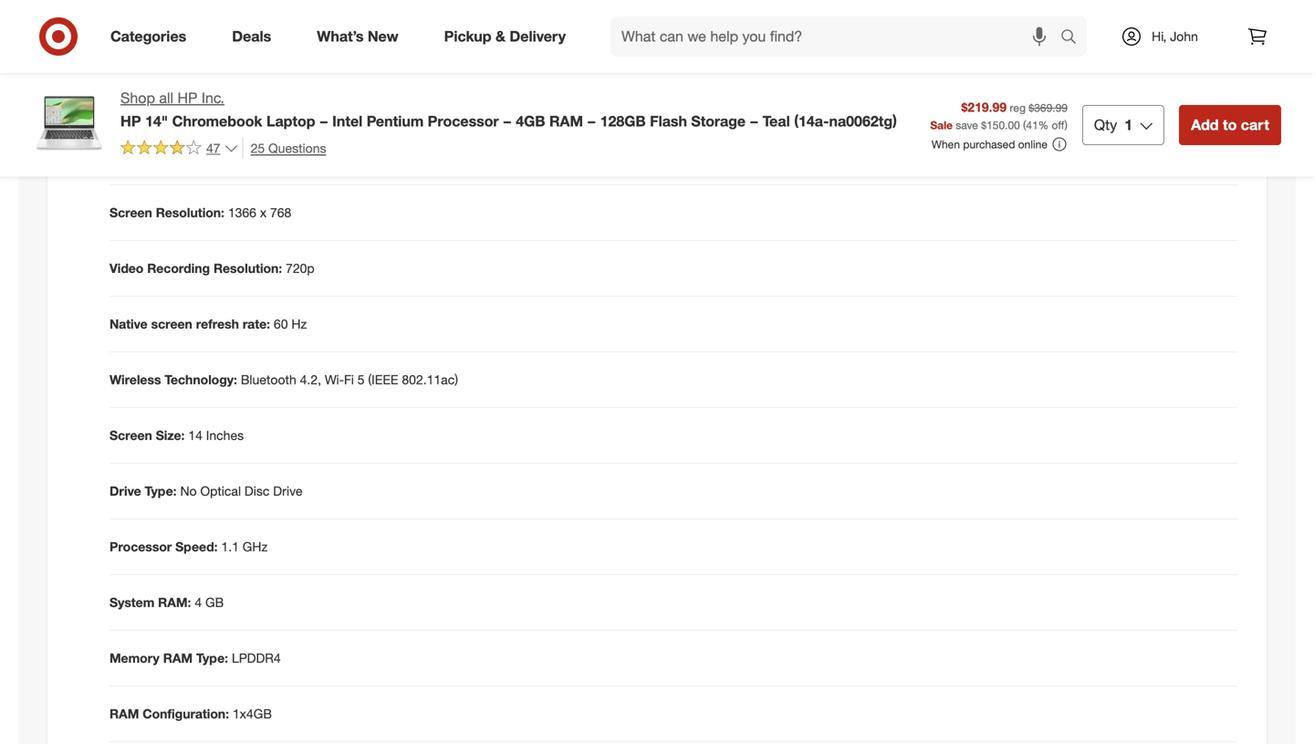 Task type: vqa. For each thing, say whether or not it's contained in the screenshot.


Task type: describe. For each thing, give the bounding box(es) containing it.
0 vertical spatial type:
[[145, 483, 177, 499]]

add
[[1191, 116, 1219, 134]]

2 – from the left
[[503, 112, 512, 130]]

hi,
[[1152, 28, 1167, 44]]

no
[[180, 483, 197, 499]]

1x4gb
[[233, 706, 272, 722]]

chromebook
[[172, 112, 262, 130]]

screen for screen resolution: 1366 x 768
[[110, 205, 152, 221]]

size:
[[156, 427, 185, 443]]

pickup & delivery
[[444, 27, 566, 45]]

)
[[1065, 118, 1068, 132]]

categories link
[[95, 16, 209, 57]]

memory ram type: lpddr4
[[110, 650, 281, 666]]

screen
[[151, 316, 192, 332]]

os
[[320, 38, 338, 54]]

sale
[[931, 118, 953, 132]]

fi
[[344, 372, 354, 388]]

laptop
[[267, 112, 315, 130]]

$369.99
[[1029, 101, 1068, 115]]

1 vertical spatial resolution:
[[214, 260, 282, 276]]

2 vertical spatial ram
[[110, 706, 139, 722]]

technology:
[[165, 372, 237, 388]]

wireless
[[110, 372, 161, 388]]

$219.99
[[962, 99, 1007, 115]]

47 link
[[121, 138, 239, 160]]

save
[[956, 118, 979, 132]]

ram:
[[158, 594, 191, 610]]

reg
[[1010, 101, 1026, 115]]

online
[[1019, 137, 1048, 151]]

3 – from the left
[[587, 112, 596, 130]]

ghz
[[243, 539, 268, 555]]

system ram: 4 gb
[[110, 594, 224, 610]]

shop all hp inc. hp 14" chromebook laptop – intel pentium processor – 4gb ram – 128gb flash storage – teal (14a-na0062tg)
[[121, 89, 897, 130]]

1 vertical spatial type:
[[196, 650, 228, 666]]

add to cart button
[[1180, 105, 1282, 145]]

0 vertical spatial resolution:
[[156, 205, 225, 221]]

search button
[[1053, 16, 1096, 60]]

native
[[110, 316, 148, 332]]

128gb
[[600, 112, 646, 130]]

wi-
[[325, 372, 344, 388]]

1
[[1125, 116, 1133, 134]]

questions
[[268, 140, 326, 156]]

data
[[110, 93, 138, 109]]

768
[[270, 205, 292, 221]]

image of hp 14" chromebook laptop – intel pentium processor – 4gb ram – 128gb flash storage – teal (14a-na0062tg) image
[[33, 88, 106, 161]]

pentium
[[367, 112, 424, 130]]

john
[[1171, 28, 1199, 44]]

flash
[[650, 112, 687, 130]]

memory
[[110, 650, 160, 666]]

What can we help you find? suggestions appear below search field
[[611, 16, 1065, 57]]

1 horizontal spatial hp
[[178, 89, 198, 107]]

screen for screen size: 14 inches
[[110, 427, 152, 443]]

%
[[1039, 118, 1049, 132]]

google
[[226, 38, 268, 54]]

25
[[251, 140, 265, 156]]

60
[[274, 316, 288, 332]]

search
[[1053, 29, 1096, 47]]

ram inside shop all hp inc. hp 14" chromebook laptop – intel pentium processor – 4gb ram – 128gb flash storage – teal (14a-na0062tg)
[[550, 112, 583, 130]]

ram configuration: 1x4gb
[[110, 706, 272, 722]]

1 drive from the left
[[110, 483, 141, 499]]

4 – from the left
[[750, 112, 759, 130]]

hi, john
[[1152, 28, 1199, 44]]

pickup
[[444, 27, 492, 45]]

what's
[[317, 27, 364, 45]]

storage inside shop all hp inc. hp 14" chromebook laptop – intel pentium processor – 4gb ram – 128gb flash storage – teal (14a-na0062tg)
[[691, 112, 746, 130]]

cart
[[1241, 116, 1270, 134]]

1 – from the left
[[320, 112, 328, 130]]

operating
[[110, 38, 170, 54]]

optical
[[200, 483, 241, 499]]

pickup & delivery link
[[429, 16, 589, 57]]

1366
[[228, 205, 256, 221]]

delivery
[[510, 27, 566, 45]]

native screen refresh rate: 60 hz
[[110, 316, 307, 332]]

operating system: google chrome os
[[110, 38, 338, 54]]

power
[[168, 149, 204, 165]]

4.2,
[[300, 372, 321, 388]]

capacity:
[[193, 93, 251, 109]]

0 horizontal spatial processor
[[110, 539, 172, 555]]



Task type: locate. For each thing, give the bounding box(es) containing it.
802.11ac)
[[402, 372, 458, 388]]

purchased
[[963, 137, 1016, 151]]

qty 1
[[1094, 116, 1133, 134]]

ram down memory
[[110, 706, 139, 722]]

includes: power adapter
[[110, 149, 253, 165]]

4
[[195, 594, 202, 610]]

– left 4gb
[[503, 112, 512, 130]]

hp
[[178, 89, 198, 107], [121, 112, 141, 130]]

intel
[[332, 112, 363, 130]]

0 horizontal spatial drive
[[110, 483, 141, 499]]

storage right flash
[[691, 112, 746, 130]]

processor inside shop all hp inc. hp 14" chromebook laptop – intel pentium processor – 4gb ram – 128gb flash storage – teal (14a-na0062tg)
[[428, 112, 499, 130]]

2 screen from the top
[[110, 427, 152, 443]]

1 vertical spatial storage
[[691, 112, 746, 130]]

wireless technology: bluetooth 4.2, wi-fi 5 (ieee 802.11ac)
[[110, 372, 458, 388]]

1 horizontal spatial type:
[[196, 650, 228, 666]]

storage up 14"
[[142, 93, 190, 109]]

bluetooth
[[241, 372, 296, 388]]

1 horizontal spatial drive
[[273, 483, 303, 499]]

gb
[[205, 594, 224, 610]]

lpddr4
[[232, 650, 281, 666]]

25 questions
[[251, 140, 326, 156]]

processor speed: 1.1 ghz
[[110, 539, 268, 555]]

1 vertical spatial ram
[[163, 650, 193, 666]]

system:
[[174, 38, 222, 54]]

video recording resolution: 720p
[[110, 260, 315, 276]]

deals link
[[217, 16, 294, 57]]

(
[[1024, 118, 1026, 132]]

(14a-
[[794, 112, 829, 130]]

720p
[[286, 260, 315, 276]]

inc.
[[202, 89, 225, 107]]

– left intel
[[320, 112, 328, 130]]

disc
[[245, 483, 270, 499]]

type: left no
[[145, 483, 177, 499]]

1 vertical spatial hp
[[121, 112, 141, 130]]

0 horizontal spatial storage
[[142, 93, 190, 109]]

1 horizontal spatial storage
[[691, 112, 746, 130]]

0 horizontal spatial type:
[[145, 483, 177, 499]]

type: left lpddr4
[[196, 650, 228, 666]]

1 screen from the top
[[110, 205, 152, 221]]

47
[[206, 140, 221, 156]]

resolution: left 720p
[[214, 260, 282, 276]]

$
[[982, 118, 987, 132]]

0 vertical spatial screen
[[110, 205, 152, 221]]

resolution:
[[156, 205, 225, 221], [214, 260, 282, 276]]

ram right memory
[[163, 650, 193, 666]]

when
[[932, 137, 960, 151]]

teal
[[763, 112, 790, 130]]

ram right 4gb
[[550, 112, 583, 130]]

0 vertical spatial storage
[[142, 93, 190, 109]]

qty
[[1094, 116, 1118, 134]]

41
[[1026, 118, 1039, 132]]

0 vertical spatial processor
[[428, 112, 499, 130]]

when purchased online
[[932, 137, 1048, 151]]

0 vertical spatial hp
[[178, 89, 198, 107]]

1 horizontal spatial ram
[[163, 650, 193, 666]]

– left teal at the right top of page
[[750, 112, 759, 130]]

1 horizontal spatial processor
[[428, 112, 499, 130]]

drive right disc on the left of the page
[[273, 483, 303, 499]]

screen
[[110, 205, 152, 221], [110, 427, 152, 443]]

drive type: no optical disc drive
[[110, 483, 303, 499]]

type:
[[145, 483, 177, 499], [196, 650, 228, 666]]

x
[[260, 205, 267, 221]]

0 vertical spatial ram
[[550, 112, 583, 130]]

screen left size:
[[110, 427, 152, 443]]

processor
[[428, 112, 499, 130], [110, 539, 172, 555]]

deals
[[232, 27, 271, 45]]

what's new
[[317, 27, 399, 45]]

14"
[[145, 112, 168, 130]]

data storage capacity:
[[110, 93, 251, 109]]

shop
[[121, 89, 155, 107]]

150.00
[[987, 118, 1020, 132]]

– left 128gb
[[587, 112, 596, 130]]

new
[[368, 27, 399, 45]]

na0062tg)
[[829, 112, 897, 130]]

screen up video
[[110, 205, 152, 221]]

off
[[1052, 118, 1065, 132]]

2 horizontal spatial ram
[[550, 112, 583, 130]]

14
[[188, 427, 203, 443]]

adapter
[[207, 149, 253, 165]]

drive
[[110, 483, 141, 499], [273, 483, 303, 499]]

add to cart
[[1191, 116, 1270, 134]]

1.1
[[221, 539, 239, 555]]

storage
[[142, 93, 190, 109], [691, 112, 746, 130]]

5
[[358, 372, 365, 388]]

chrome
[[271, 38, 317, 54]]

resolution: left 1366
[[156, 205, 225, 221]]

1 vertical spatial processor
[[110, 539, 172, 555]]

system
[[110, 594, 155, 610]]

hz
[[292, 316, 307, 332]]

processor left speed:
[[110, 539, 172, 555]]

&
[[496, 27, 506, 45]]

processor left 4gb
[[428, 112, 499, 130]]

hp right all
[[178, 89, 198, 107]]

drive left no
[[110, 483, 141, 499]]

0 horizontal spatial hp
[[121, 112, 141, 130]]

0 horizontal spatial ram
[[110, 706, 139, 722]]

screen size: 14 inches
[[110, 427, 244, 443]]

1 vertical spatial screen
[[110, 427, 152, 443]]

$219.99 reg $369.99 sale save $ 150.00 ( 41 % off )
[[931, 99, 1068, 132]]

refresh
[[196, 316, 239, 332]]

–
[[320, 112, 328, 130], [503, 112, 512, 130], [587, 112, 596, 130], [750, 112, 759, 130]]

25 questions link
[[242, 138, 326, 159]]

screen resolution: 1366 x 768
[[110, 205, 292, 221]]

all
[[159, 89, 173, 107]]

rate:
[[243, 316, 270, 332]]

includes:
[[110, 149, 165, 165]]

hp down data
[[121, 112, 141, 130]]

2 drive from the left
[[273, 483, 303, 499]]



